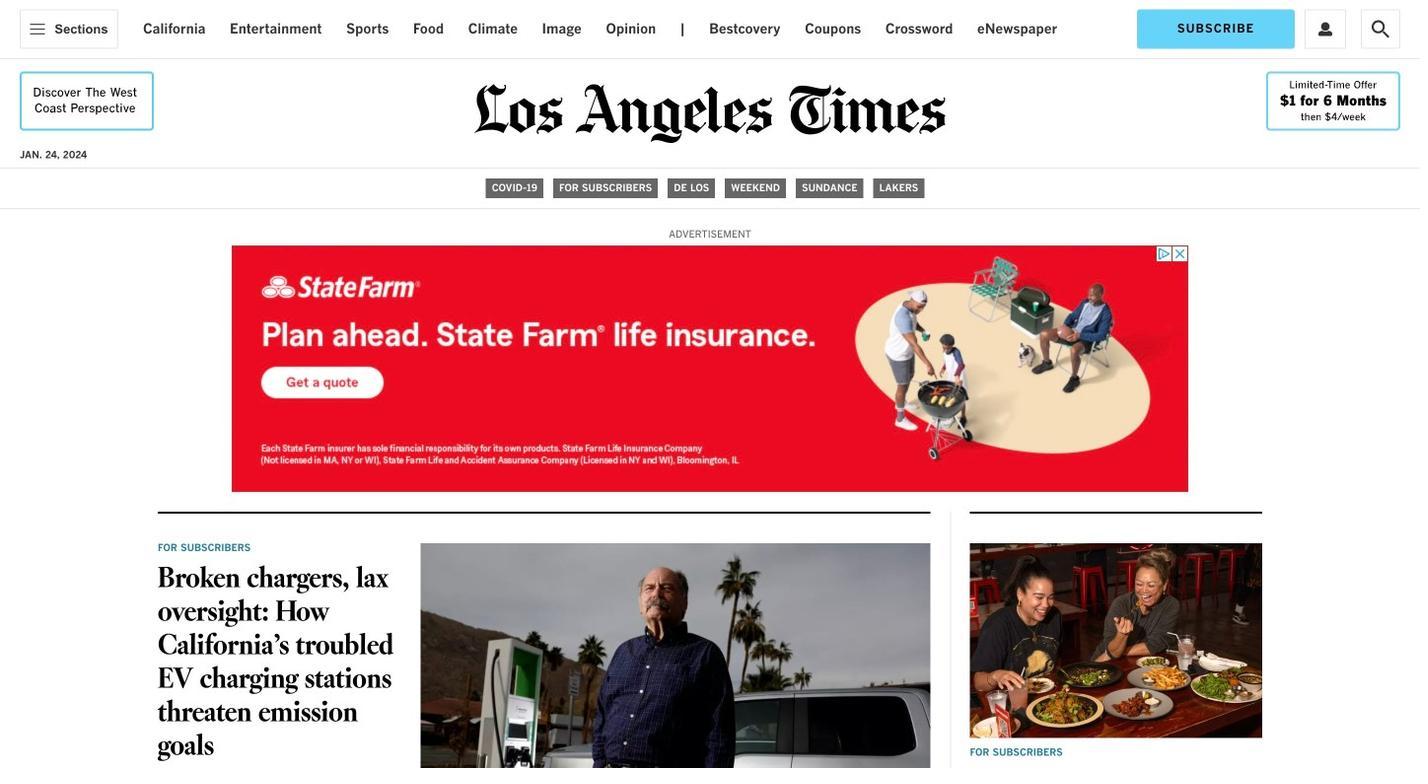 Task type: describe. For each thing, give the bounding box(es) containing it.
account navigation image
[[1319, 21, 1332, 37]]

home page image
[[403, 84, 1017, 143]]

inglewood, ca - november 3: tamara simpson of san diego and trinh thai of laguna niguel enjoying dinner at two hommes on friday november 3, 2023 in inglewood, ca. (ron de angelis / for the times) image
[[970, 543, 1262, 738]]



Task type: vqa. For each thing, say whether or not it's contained in the screenshot.
the Members with Teamsters Local 2010 join the California Faculty Association (CFA) and other California State University (CSU) unions at a rally outside the CSU Chancellor's Office in Long Beach, Calif., on Tuesday, Nov. 14, 2023. (AP Photo/Damian Dovarganes)
no



Task type: locate. For each thing, give the bounding box(es) containing it.
advertisement element
[[232, 246, 1188, 492]]

palm springs , ca - january 19: ralph megna (cq), of landers, owner of a 2023 ford f-150 lightning electric pickup, is upset about the sad state of public charging, at a electrify america charging station on friday, jan. 19, 2024 in palm springs , ca. the state of california has spent more than a billion dollars on a public charging system that is unreliable, and so instead of encouraging ev ownership, works against it. (gary coronado / los angeles times) image
[[421, 543, 931, 768]]



